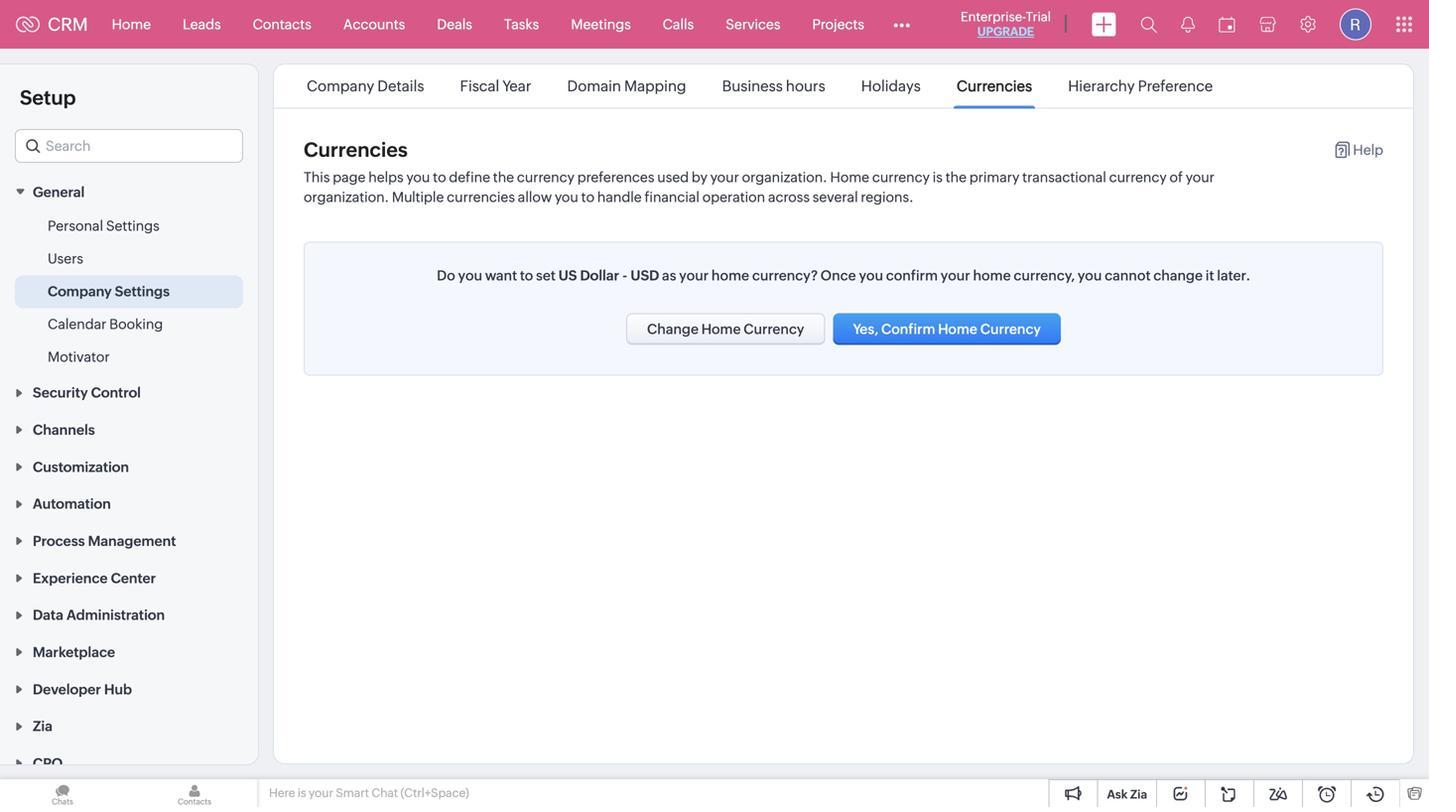 Task type: vqa. For each thing, say whether or not it's contained in the screenshot.
size image
no



Task type: locate. For each thing, give the bounding box(es) containing it.
1 horizontal spatial the
[[946, 169, 967, 185]]

0 vertical spatial to
[[433, 169, 446, 185]]

1 vertical spatial organization.
[[304, 189, 389, 205]]

company details link
[[304, 77, 427, 95]]

1 vertical spatial company
[[48, 283, 112, 299]]

0 horizontal spatial currency
[[744, 321, 805, 337]]

this page helps you to define the currency preferences used by your organization. home currency is the primary transactional currency of your organization. multiple currencies allow you to handle financial operation across several regions.
[[304, 169, 1215, 205]]

1 horizontal spatial organization.
[[742, 169, 828, 185]]

None field
[[15, 129, 243, 163]]

hours
[[786, 77, 826, 95]]

marketplace button
[[0, 633, 258, 670]]

is inside this page helps you to define the currency preferences used by your organization. home currency is the primary transactional currency of your organization. multiple currencies allow you to handle financial operation across several regions.
[[933, 169, 943, 185]]

chat
[[372, 786, 398, 800]]

1 horizontal spatial to
[[520, 268, 534, 283]]

holidays
[[862, 77, 921, 95]]

0 vertical spatial company
[[307, 77, 375, 95]]

to up "multiple"
[[433, 169, 446, 185]]

2 currency from the left
[[981, 321, 1042, 337]]

settings down general dropdown button
[[106, 218, 160, 234]]

currencies down upgrade
[[957, 77, 1033, 95]]

currency up allow
[[517, 169, 575, 185]]

2 horizontal spatial to
[[582, 189, 595, 205]]

organization. up across
[[742, 169, 828, 185]]

hub
[[104, 682, 132, 697]]

company settings
[[48, 283, 170, 299]]

here
[[269, 786, 295, 800]]

crm link
[[16, 14, 88, 35]]

administration
[[66, 607, 165, 623]]

home right confirm
[[939, 321, 978, 337]]

settings up the booking
[[115, 283, 170, 299]]

to left set
[[520, 268, 534, 283]]

yes, confirm home currency
[[853, 321, 1042, 337]]

1 home from the left
[[712, 268, 750, 283]]

general
[[33, 184, 85, 200]]

list
[[289, 65, 1232, 108]]

settings inside company settings link
[[115, 283, 170, 299]]

across
[[768, 189, 810, 205]]

the left primary
[[946, 169, 967, 185]]

1 horizontal spatial company
[[307, 77, 375, 95]]

0 vertical spatial zia
[[33, 719, 53, 734]]

currencies
[[447, 189, 515, 205]]

home
[[112, 16, 151, 32], [831, 169, 870, 185], [702, 321, 741, 337], [939, 321, 978, 337]]

2 vertical spatial to
[[520, 268, 534, 283]]

this
[[304, 169, 330, 185]]

-
[[623, 268, 628, 283]]

cannot
[[1105, 268, 1151, 283]]

calendar booking
[[48, 316, 163, 332]]

ask zia
[[1108, 788, 1148, 801]]

page
[[333, 169, 366, 185]]

currencies inside list
[[957, 77, 1033, 95]]

the
[[493, 169, 514, 185], [946, 169, 967, 185]]

0 horizontal spatial company
[[48, 283, 112, 299]]

to
[[433, 169, 446, 185], [582, 189, 595, 205], [520, 268, 534, 283]]

meetings link
[[555, 0, 647, 48]]

organization.
[[742, 169, 828, 185], [304, 189, 389, 205]]

1 horizontal spatial home
[[974, 268, 1011, 283]]

list containing company details
[[289, 65, 1232, 108]]

0 horizontal spatial organization.
[[304, 189, 389, 205]]

helps
[[369, 169, 404, 185]]

contacts image
[[132, 779, 257, 807]]

create menu element
[[1080, 0, 1129, 48]]

0 horizontal spatial currencies
[[304, 139, 408, 161]]

customization button
[[0, 448, 258, 485]]

0 horizontal spatial currency
[[517, 169, 575, 185]]

1 vertical spatial zia
[[1131, 788, 1148, 801]]

confirm
[[886, 268, 938, 283]]

organization. down page
[[304, 189, 389, 205]]

currency
[[517, 169, 575, 185], [873, 169, 930, 185], [1110, 169, 1167, 185]]

currency inside yes, confirm home currency button
[[981, 321, 1042, 337]]

1 horizontal spatial currencies
[[957, 77, 1033, 95]]

you right once
[[859, 268, 884, 283]]

control
[[91, 385, 141, 401]]

currency left of
[[1110, 169, 1167, 185]]

zia
[[33, 719, 53, 734], [1131, 788, 1148, 801]]

settings for company settings
[[115, 283, 170, 299]]

0 horizontal spatial zia
[[33, 719, 53, 734]]

mapping
[[625, 77, 687, 95]]

of
[[1170, 169, 1184, 185]]

process management
[[33, 533, 176, 549]]

is right here
[[298, 786, 306, 800]]

your
[[711, 169, 740, 185], [1186, 169, 1215, 185], [679, 268, 709, 283], [941, 268, 971, 283], [309, 786, 334, 800]]

services
[[726, 16, 781, 32]]

0 horizontal spatial is
[[298, 786, 306, 800]]

1 horizontal spatial currency
[[981, 321, 1042, 337]]

leads link
[[167, 0, 237, 48]]

zia button
[[0, 707, 258, 744]]

do
[[437, 268, 456, 283]]

you
[[407, 169, 430, 185], [555, 189, 579, 205], [458, 268, 483, 283], [859, 268, 884, 283], [1078, 268, 1103, 283]]

trial
[[1026, 9, 1052, 24]]

details
[[378, 77, 424, 95]]

profile element
[[1329, 0, 1384, 48]]

3 currency from the left
[[1110, 169, 1167, 185]]

company inside general region
[[48, 283, 112, 299]]

0 vertical spatial is
[[933, 169, 943, 185]]

projects link
[[797, 0, 881, 48]]

0 vertical spatial organization.
[[742, 169, 828, 185]]

company left details
[[307, 77, 375, 95]]

settings inside personal settings link
[[106, 218, 160, 234]]

0 vertical spatial settings
[[106, 218, 160, 234]]

1 horizontal spatial is
[[933, 169, 943, 185]]

personal
[[48, 218, 103, 234]]

services link
[[710, 0, 797, 48]]

0 horizontal spatial home
[[712, 268, 750, 283]]

currency
[[744, 321, 805, 337], [981, 321, 1042, 337]]

company inside list
[[307, 77, 375, 95]]

1 vertical spatial currencies
[[304, 139, 408, 161]]

the up currencies
[[493, 169, 514, 185]]

your left "smart"
[[309, 786, 334, 800]]

0 vertical spatial currencies
[[957, 77, 1033, 95]]

deals
[[437, 16, 473, 32]]

developer hub button
[[0, 670, 258, 707]]

you up "multiple"
[[407, 169, 430, 185]]

home left currency, on the top right of page
[[974, 268, 1011, 283]]

upgrade
[[978, 25, 1035, 38]]

1 vertical spatial settings
[[115, 283, 170, 299]]

you right do
[[458, 268, 483, 283]]

home right crm
[[112, 16, 151, 32]]

1 currency from the left
[[517, 169, 575, 185]]

home up several
[[831, 169, 870, 185]]

company up "calendar"
[[48, 283, 112, 299]]

zia right ask
[[1131, 788, 1148, 801]]

security
[[33, 385, 88, 401]]

users
[[48, 251, 83, 266]]

currency down currency?
[[744, 321, 805, 337]]

motivator link
[[48, 347, 110, 367]]

company for company details
[[307, 77, 375, 95]]

developer
[[33, 682, 101, 697]]

currency down currency, on the top right of page
[[981, 321, 1042, 337]]

0 horizontal spatial the
[[493, 169, 514, 185]]

0 horizontal spatial to
[[433, 169, 446, 185]]

your right confirm
[[941, 268, 971, 283]]

currency up regions.
[[873, 169, 930, 185]]

2 the from the left
[[946, 169, 967, 185]]

business hours
[[722, 77, 826, 95]]

profile image
[[1340, 8, 1372, 40]]

your right of
[[1186, 169, 1215, 185]]

tasks link
[[488, 0, 555, 48]]

to left handle
[[582, 189, 595, 205]]

company for company settings
[[48, 283, 112, 299]]

motivator
[[48, 349, 110, 365]]

hierarchy
[[1069, 77, 1136, 95]]

center
[[111, 570, 156, 586]]

setup
[[20, 86, 76, 109]]

home up change home currency button
[[712, 268, 750, 283]]

home
[[712, 268, 750, 283], [974, 268, 1011, 283]]

transactional
[[1023, 169, 1107, 185]]

Other Modules field
[[881, 8, 923, 40]]

1 horizontal spatial currency
[[873, 169, 930, 185]]

you left cannot
[[1078, 268, 1103, 283]]

2 horizontal spatial currency
[[1110, 169, 1167, 185]]

smart
[[336, 786, 369, 800]]

want
[[485, 268, 517, 283]]

settings
[[106, 218, 160, 234], [115, 283, 170, 299]]

1 currency from the left
[[744, 321, 805, 337]]

dollar
[[580, 268, 620, 283]]

security control button
[[0, 374, 258, 411]]

2 home from the left
[[974, 268, 1011, 283]]

yes,
[[853, 321, 879, 337]]

chats image
[[0, 779, 125, 807]]

experience
[[33, 570, 108, 586]]

currencies up page
[[304, 139, 408, 161]]

is left primary
[[933, 169, 943, 185]]

zia up cpq
[[33, 719, 53, 734]]

experience center button
[[0, 559, 258, 596]]



Task type: describe. For each thing, give the bounding box(es) containing it.
regions.
[[861, 189, 914, 205]]

hierarchy preference
[[1069, 77, 1214, 95]]

financial
[[645, 189, 700, 205]]

your up operation
[[711, 169, 740, 185]]

currency inside change home currency button
[[744, 321, 805, 337]]

hierarchy preference link
[[1066, 77, 1217, 95]]

domain mapping link
[[564, 77, 690, 95]]

allow
[[518, 189, 552, 205]]

1 vertical spatial to
[[582, 189, 595, 205]]

accounts
[[343, 16, 405, 32]]

you right allow
[[555, 189, 579, 205]]

calendar image
[[1219, 16, 1236, 32]]

signals element
[[1170, 0, 1207, 49]]

process
[[33, 533, 85, 549]]

calls link
[[647, 0, 710, 48]]

contacts
[[253, 16, 312, 32]]

handle
[[598, 189, 642, 205]]

settings for personal settings
[[106, 218, 160, 234]]

used
[[658, 169, 689, 185]]

security control
[[33, 385, 141, 401]]

yes, confirm home currency button
[[834, 313, 1061, 345]]

domain mapping
[[567, 77, 687, 95]]

company settings link
[[48, 281, 170, 301]]

us
[[559, 268, 577, 283]]

accounts link
[[327, 0, 421, 48]]

developer hub
[[33, 682, 132, 697]]

2 currency from the left
[[873, 169, 930, 185]]

here is your smart chat (ctrl+space)
[[269, 786, 469, 800]]

experience center
[[33, 570, 156, 586]]

channels
[[33, 422, 95, 438]]

change
[[647, 321, 699, 337]]

as
[[662, 268, 677, 283]]

data administration button
[[0, 596, 258, 633]]

1 vertical spatial is
[[298, 786, 306, 800]]

once
[[821, 268, 857, 283]]

1 the from the left
[[493, 169, 514, 185]]

operation
[[703, 189, 766, 205]]

change home currency button
[[627, 313, 826, 345]]

several
[[813, 189, 858, 205]]

holidays link
[[859, 77, 924, 95]]

preference
[[1139, 77, 1214, 95]]

company details
[[307, 77, 424, 95]]

enterprise-
[[961, 9, 1026, 24]]

calendar
[[48, 316, 107, 332]]

management
[[88, 533, 176, 549]]

booking
[[109, 316, 163, 332]]

home inside this page helps you to define the currency preferences used by your organization. home currency is the primary transactional currency of your organization. multiple currencies allow you to handle financial operation across several regions.
[[831, 169, 870, 185]]

1 horizontal spatial zia
[[1131, 788, 1148, 801]]

users link
[[48, 249, 83, 268]]

projects
[[813, 16, 865, 32]]

change
[[1154, 268, 1203, 283]]

search image
[[1141, 16, 1158, 33]]

business
[[722, 77, 783, 95]]

data administration
[[33, 607, 165, 623]]

your right as
[[679, 268, 709, 283]]

usd
[[631, 268, 660, 283]]

cpq
[[33, 756, 63, 772]]

marketplace
[[33, 644, 115, 660]]

define
[[449, 169, 490, 185]]

year
[[503, 77, 532, 95]]

zia inside dropdown button
[[33, 719, 53, 734]]

cpq button
[[0, 744, 258, 781]]

it
[[1206, 268, 1215, 283]]

multiple
[[392, 189, 444, 205]]

calls
[[663, 16, 694, 32]]

home link
[[96, 0, 167, 48]]

channels button
[[0, 411, 258, 448]]

search element
[[1129, 0, 1170, 49]]

help
[[1354, 142, 1384, 158]]

change home currency
[[647, 321, 805, 337]]

general region
[[0, 210, 258, 374]]

by
[[692, 169, 708, 185]]

home right change
[[702, 321, 741, 337]]

process management button
[[0, 522, 258, 559]]

logo image
[[16, 16, 40, 32]]

fiscal year
[[460, 77, 532, 95]]

ask
[[1108, 788, 1128, 801]]

leads
[[183, 16, 221, 32]]

primary
[[970, 169, 1020, 185]]

signals image
[[1182, 16, 1195, 33]]

personal settings link
[[48, 216, 160, 236]]

currency?
[[752, 268, 818, 283]]

data
[[33, 607, 63, 623]]

calendar booking link
[[48, 314, 163, 334]]

(ctrl+space)
[[401, 786, 469, 800]]

set
[[536, 268, 556, 283]]

later.
[[1218, 268, 1251, 283]]

general button
[[0, 173, 258, 210]]

Search text field
[[16, 130, 242, 162]]

create menu image
[[1092, 12, 1117, 36]]



